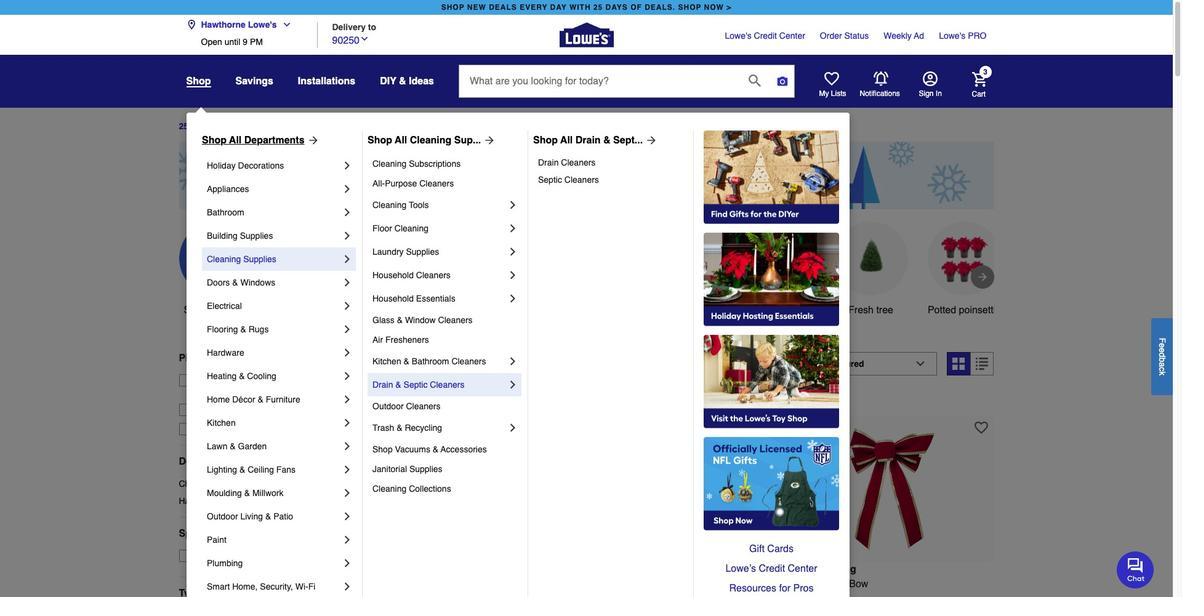 Task type: describe. For each thing, give the bounding box(es) containing it.
chevron right image for heating & cooling
[[341, 370, 354, 383]]

cleaning collections link
[[373, 479, 519, 499]]

christmas inside the 100-count 20.62-ft multicolor incandescent plug-in christmas string lights
[[610, 594, 654, 598]]

0 vertical spatial in
[[451, 358, 463, 376]]

household for household essentials
[[373, 294, 414, 304]]

cleaners up 'air fresheners' link on the left
[[438, 315, 473, 325]]

outdoor for outdoor cleaners
[[373, 402, 404, 412]]

lowe's
[[726, 564, 756, 575]]

chevron right image for household essentials
[[507, 293, 519, 305]]

find gifts for the diyer. image
[[704, 131, 840, 224]]

chevron right image for electrical
[[341, 300, 354, 312]]

trash & recycling link
[[373, 416, 507, 440]]

ft inside holiday living 100-count 20.62-ft white incandescent plug- in christmas string lights
[[439, 579, 444, 590]]

christmas decorations
[[179, 479, 266, 489]]

chevron right image for laundry supplies
[[507, 246, 519, 258]]

camera image
[[777, 75, 789, 87]]

cleaners up 'essentials'
[[416, 270, 451, 280]]

ad
[[914, 31, 925, 41]]

Search Query text field
[[460, 65, 739, 97]]

outdoor for outdoor living & patio
[[207, 512, 238, 522]]

chevron right image for doors & windows
[[341, 277, 354, 289]]

decorations for christmas decorations
[[220, 479, 266, 489]]

hawthorne lowe's & nearby stores
[[197, 388, 331, 398]]

shop new deals every day with 25 days of deals. shop now >
[[442, 3, 732, 12]]

gift cards
[[750, 544, 794, 555]]

100-count 20.62-ft multicolor incandescent plug-in christmas string lights
[[576, 579, 764, 598]]

shop for shop vacuums & accessories
[[373, 445, 393, 455]]

heating & cooling link
[[207, 365, 341, 388]]

lighting & ceiling fans link
[[207, 458, 341, 482]]

cleaning for tools
[[373, 200, 407, 210]]

0 vertical spatial savings
[[236, 76, 273, 87]]

chevron right image for trash & recycling
[[507, 422, 519, 434]]

lowe's credit center link
[[704, 559, 840, 579]]

20.62- inside holiday living 100-count 20.62-ft white incandescent plug- in christmas string lights
[[411, 579, 439, 590]]

arrow right image for shop all departments
[[305, 134, 319, 147]]

living for patio
[[241, 512, 263, 522]]

stores
[[307, 388, 331, 398]]

drain & septic cleaners link
[[373, 373, 507, 397]]

2 shop from the left
[[679, 3, 702, 12]]

patio
[[274, 512, 293, 522]]

moulding
[[207, 489, 242, 498]]

led
[[394, 305, 413, 316]]

septic cleaners
[[538, 175, 599, 185]]

hardware link
[[207, 341, 341, 365]]

chevron right image for outdoor living & patio
[[341, 511, 354, 523]]

all for deals
[[209, 305, 220, 316]]

kitchen for kitchen
[[207, 418, 236, 428]]

sup...
[[454, 135, 481, 146]]

1 vertical spatial bathroom
[[412, 357, 449, 367]]

chevron right image for holiday decorations
[[341, 160, 354, 172]]

& inside home décor & furniture "link"
[[258, 395, 264, 405]]

chevron right image for hardware
[[341, 347, 354, 359]]

smart home, security, wi-fi
[[207, 582, 316, 592]]

lowe's left pro at the right
[[940, 31, 966, 41]]

f
[[1158, 338, 1168, 343]]

9
[[243, 37, 248, 47]]

1 vertical spatial 25
[[179, 122, 189, 131]]

flooring
[[207, 325, 238, 335]]

deals
[[489, 3, 517, 12]]

drain for drain & septic cleaners
[[373, 380, 393, 390]]

visit the lowe's toy shop. image
[[704, 335, 840, 429]]

grid view image
[[953, 358, 966, 370]]

heating & cooling
[[207, 371, 277, 381]]

credit for lowe's
[[754, 31, 777, 41]]

cleaning for subscriptions
[[373, 159, 407, 169]]

products
[[391, 358, 447, 376]]

gift cards link
[[704, 540, 840, 559]]

cleaners down drain cleaners
[[565, 175, 599, 185]]

1 vertical spatial delivery
[[224, 353, 262, 364]]

count inside the 100-count 20.62-ft multicolor incandescent plug-in christmas string lights
[[595, 579, 622, 590]]

floor cleaning
[[373, 224, 429, 233]]

janitorial supplies link
[[373, 460, 519, 479]]

& for lighting & ceiling fans
[[240, 465, 245, 475]]

hawthorne for hawthorne lowe's & nearby stores
[[197, 388, 239, 398]]

decorations for holiday decorations
[[238, 161, 284, 171]]

building supplies link
[[207, 224, 341, 248]]

cleaning inside floor cleaning link
[[395, 224, 429, 233]]

smart
[[207, 582, 230, 592]]

shop all drain & sept...
[[533, 135, 643, 146]]

outdoor cleaners
[[373, 402, 441, 412]]

cleaning inside shop all cleaning sup... link
[[410, 135, 452, 146]]

my
[[820, 89, 829, 98]]

all-purpose cleaners
[[373, 179, 454, 189]]

lowe's credit center link
[[725, 30, 806, 42]]

1 horizontal spatial pickup
[[241, 376, 266, 386]]

8.5-
[[789, 579, 806, 590]]

0 vertical spatial 25
[[594, 3, 603, 12]]

& for doors & windows
[[232, 278, 238, 288]]

chevron right image for flooring & rugs
[[341, 323, 354, 336]]

appliances
[[207, 184, 249, 194]]

order status link
[[820, 30, 869, 42]]

chevron right image for smart home, security, wi-fi
[[341, 581, 354, 593]]

floor
[[373, 224, 392, 233]]

lighting & ceiling fans
[[207, 465, 296, 475]]

& inside the outdoor living & patio link
[[265, 512, 271, 522]]

free store pickup today at:
[[197, 376, 304, 386]]

installations button
[[298, 70, 356, 92]]

red
[[829, 579, 847, 590]]

supplies for laundry supplies
[[406, 247, 439, 257]]

arrow right image for shop all drain & sept...
[[643, 134, 658, 147]]

0 vertical spatial bathroom
[[207, 208, 244, 217]]

& for lawn & garden
[[230, 442, 236, 452]]

all for drain
[[561, 135, 573, 146]]

& for heating & cooling
[[239, 371, 245, 381]]

plug- inside the 100-count 20.62-ft multicolor incandescent plug-in christmas string lights
[[576, 594, 599, 598]]

lowe's credit center
[[726, 564, 818, 575]]

kitchen & bathroom cleaners link
[[373, 350, 507, 373]]

vacuums
[[395, 445, 431, 455]]

string inside holiday living 100-count 20.62-ft white incandescent plug- in christmas string lights
[[420, 594, 446, 598]]

kitchen link
[[207, 412, 341, 435]]

open
[[201, 37, 222, 47]]

pm
[[250, 37, 263, 47]]

ft inside the 100-count 20.62-ft multicolor incandescent plug-in christmas string lights
[[652, 579, 658, 590]]

20.62- inside the 100-count 20.62-ft multicolor incandescent plug-in christmas string lights
[[624, 579, 652, 590]]

window
[[405, 315, 436, 325]]

appliances link
[[207, 177, 341, 201]]

1 shop from the left
[[442, 3, 465, 12]]

bathroom link
[[207, 201, 341, 224]]

delivery to
[[332, 22, 376, 32]]

plug- inside holiday living 100-count 20.62-ft white incandescent plug- in christmas string lights
[[536, 579, 559, 590]]

floor cleaning link
[[373, 217, 507, 240]]

arrow right image
[[481, 134, 496, 147]]

& inside hawthorne lowe's & nearby stores button
[[271, 388, 276, 398]]

& for moulding & millwork
[[244, 489, 250, 498]]

cleaning for supplies
[[207, 254, 241, 264]]

chevron right image for floor cleaning
[[507, 222, 519, 235]]

& for diy & ideas
[[399, 76, 406, 87]]

0 vertical spatial savings button
[[236, 70, 273, 92]]

electrical link
[[207, 294, 341, 318]]

tools
[[409, 200, 429, 210]]

living for count
[[400, 564, 429, 575]]

in inside holiday living 100-count 20.62-ft white incandescent plug- in christmas string lights
[[362, 594, 370, 598]]

household essentials
[[373, 294, 456, 304]]

shop for shop all deals
[[184, 305, 207, 316]]

collections
[[409, 484, 451, 494]]

multicolor
[[661, 579, 703, 590]]

chevron right image for cleaning supplies
[[341, 253, 354, 266]]

shop button
[[186, 75, 211, 87]]

offers
[[216, 528, 245, 540]]

1 vertical spatial septic
[[404, 380, 428, 390]]

flooring & rugs
[[207, 325, 269, 335]]

free
[[197, 376, 215, 386]]

lowe's inside button
[[248, 20, 277, 30]]

& inside shop vacuums & accessories link
[[433, 445, 439, 455]]

all for departments
[[229, 135, 242, 146]]

0 vertical spatial delivery
[[332, 22, 366, 32]]

order
[[820, 31, 843, 41]]

garden
[[238, 442, 267, 452]]

cleaners inside "link"
[[420, 179, 454, 189]]

doors
[[207, 278, 230, 288]]

chevron right image for kitchen & bathroom cleaners
[[507, 355, 519, 368]]

sale
[[215, 551, 232, 561]]

christmas inside holiday living 100-count 20.62-ft white incandescent plug- in christmas string lights
[[373, 594, 417, 598]]

hardware
[[207, 348, 244, 358]]

holiday living 8.5-in w red bow
[[789, 564, 869, 590]]

subscriptions
[[409, 159, 461, 169]]

installations
[[298, 76, 356, 87]]

cleaning supplies
[[207, 254, 277, 264]]

chevron right image for moulding & millwork
[[341, 487, 354, 500]]

chevron right image for paint
[[341, 534, 354, 546]]

c
[[1158, 367, 1168, 371]]

fresh
[[849, 305, 874, 316]]

décor
[[232, 395, 255, 405]]

now
[[704, 3, 724, 12]]

incandescent inside holiday living 100-count 20.62-ft white incandescent plug- in christmas string lights
[[475, 579, 533, 590]]

building supplies
[[207, 231, 273, 241]]

& for pickup & delivery
[[214, 353, 221, 364]]

cleaning supplies link
[[207, 248, 341, 271]]

days
[[606, 3, 628, 12]]

lowe's pro
[[940, 31, 987, 41]]

special offers
[[179, 528, 245, 540]]

center for lowe's credit center
[[788, 564, 818, 575]]

lowe's inside button
[[242, 388, 268, 398]]



Task type: locate. For each thing, give the bounding box(es) containing it.
supplies for building supplies
[[240, 231, 273, 241]]

cleaning inside cleaning collections link
[[373, 484, 407, 494]]

location image
[[186, 20, 196, 30]]

1 horizontal spatial outdoor
[[373, 402, 404, 412]]

white inside holiday living 100-count 20.62-ft white incandescent plug- in christmas string lights
[[447, 579, 472, 590]]

sign in button
[[919, 71, 942, 99]]

0 horizontal spatial lights
[[448, 594, 475, 598]]

resources for pros link
[[704, 579, 840, 598]]

0 horizontal spatial shop
[[202, 135, 227, 146]]

cleaners up outdoor cleaners link
[[430, 380, 465, 390]]

2 horizontal spatial living
[[828, 564, 857, 575]]

tree
[[877, 305, 894, 316]]

chevron right image
[[341, 206, 354, 219], [341, 230, 354, 242], [507, 246, 519, 258], [507, 269, 519, 282], [507, 293, 519, 305], [341, 323, 354, 336], [507, 355, 519, 368], [341, 370, 354, 383], [507, 379, 519, 391], [507, 422, 519, 434], [341, 440, 354, 453], [341, 464, 354, 476], [341, 487, 354, 500]]

lights inside the 100-count 20.62-ft multicolor incandescent plug-in christmas string lights
[[685, 594, 711, 598]]

diy
[[380, 76, 397, 87]]

trash
[[373, 423, 394, 433]]

1 ft from the left
[[439, 579, 444, 590]]

0 horizontal spatial christmas
[[179, 479, 218, 489]]

2 count from the left
[[595, 579, 622, 590]]

lowe's home improvement notification center image
[[874, 71, 889, 86]]

pro
[[968, 31, 987, 41]]

lighting
[[207, 465, 237, 475]]

1 horizontal spatial incandescent
[[705, 579, 764, 590]]

outdoor living & patio
[[207, 512, 293, 522]]

0 horizontal spatial kitchen
[[207, 418, 236, 428]]

& inside glass & window cleaners link
[[397, 315, 403, 325]]

& down fresheners
[[404, 357, 410, 367]]

chevron right image
[[341, 160, 354, 172], [341, 183, 354, 195], [507, 199, 519, 211], [507, 222, 519, 235], [341, 253, 354, 266], [341, 277, 354, 289], [341, 300, 354, 312], [341, 347, 354, 359], [341, 394, 354, 406], [341, 417, 354, 429], [341, 511, 354, 523], [341, 534, 354, 546], [341, 558, 354, 570], [341, 581, 354, 593]]

& left sept...
[[604, 135, 611, 146]]

2 horizontal spatial drain
[[576, 135, 601, 146]]

arrow right image up drain cleaners link
[[643, 134, 658, 147]]

0 horizontal spatial 20.62-
[[411, 579, 439, 590]]

cleaning for collections
[[373, 484, 407, 494]]

all up cleaning subscriptions
[[395, 135, 407, 146]]

resources
[[730, 583, 777, 594]]

ideas
[[409, 76, 434, 87]]

hanukkah decorations link
[[179, 495, 342, 507]]

fans
[[277, 465, 296, 475]]

household up led
[[373, 294, 414, 304]]

cleaning
[[410, 135, 452, 146], [373, 159, 407, 169], [373, 200, 407, 210], [395, 224, 429, 233], [207, 254, 241, 264], [373, 484, 407, 494]]

0 vertical spatial household
[[373, 270, 414, 280]]

1 horizontal spatial compare
[[812, 395, 847, 404]]

credit up resources for pros link
[[759, 564, 785, 575]]

1 horizontal spatial ft
[[652, 579, 658, 590]]

bathroom up 'drain & septic cleaners' link
[[412, 357, 449, 367]]

hawthorne up 'open until 9 pm'
[[201, 20, 246, 30]]

holiday hosting essentials. image
[[704, 233, 840, 326]]

& inside lawn & garden link
[[230, 442, 236, 452]]

2 household from the top
[[373, 294, 414, 304]]

deals up flooring & rugs
[[223, 305, 248, 316]]

& down trash & recycling link
[[433, 445, 439, 455]]

1 horizontal spatial living
[[400, 564, 429, 575]]

0 horizontal spatial count
[[382, 579, 408, 590]]

1 compare from the left
[[384, 395, 419, 404]]

0 vertical spatial hawthorne
[[201, 20, 246, 30]]

& inside trash & recycling link
[[397, 423, 403, 433]]

shop all departments
[[202, 135, 305, 146]]

open until 9 pm
[[201, 37, 263, 47]]

0 horizontal spatial 100-
[[362, 579, 382, 590]]

1 horizontal spatial white
[[765, 305, 790, 316]]

chevron right image for household cleaners
[[507, 269, 519, 282]]

count inside holiday living 100-count 20.62-ft white incandescent plug- in christmas string lights
[[382, 579, 408, 590]]

all up flooring
[[209, 305, 220, 316]]

1 count from the left
[[382, 579, 408, 590]]

drain up 1001813120 element
[[373, 380, 393, 390]]

2 horizontal spatial shop
[[533, 135, 558, 146]]

supplies up household cleaners
[[406, 247, 439, 257]]

1 vertical spatial savings
[[479, 305, 514, 316]]

& left millwork
[[244, 489, 250, 498]]

holiday inside holiday living 100-count 20.62-ft white incandescent plug- in christmas string lights
[[362, 564, 397, 575]]

2 shop from the left
[[368, 135, 392, 146]]

0 vertical spatial pickup
[[179, 353, 211, 364]]

chevron right image for building supplies
[[341, 230, 354, 242]]

1 household from the top
[[373, 270, 414, 280]]

fresheners
[[386, 335, 429, 345]]

1 horizontal spatial bathroom
[[412, 357, 449, 367]]

drain cleaners
[[538, 158, 596, 168]]

hanukkah decorations
[[179, 496, 266, 506]]

hawthorne lowe's
[[201, 20, 277, 30]]

shop up all-
[[368, 135, 392, 146]]

lowe's home improvement logo image
[[560, 8, 614, 62]]

chevron right image for plumbing
[[341, 558, 354, 570]]

all down the 25 days of deals link
[[229, 135, 242, 146]]

1 horizontal spatial arrow right image
[[643, 134, 658, 147]]

100- inside holiday living 100-count 20.62-ft white incandescent plug- in christmas string lights
[[362, 579, 382, 590]]

search image
[[749, 74, 761, 87]]

holiday for holiday decorations
[[207, 161, 236, 171]]

0 horizontal spatial pickup
[[179, 353, 211, 364]]

hawthorne
[[201, 20, 246, 30], [197, 388, 239, 398]]

shop up drain cleaners
[[533, 135, 558, 146]]

shop for shop
[[186, 76, 211, 87]]

household cleaners link
[[373, 264, 507, 287]]

0 vertical spatial credit
[[754, 31, 777, 41]]

center for lowe's credit center
[[780, 31, 806, 41]]

0 horizontal spatial bathroom
[[207, 208, 244, 217]]

& right "trash"
[[397, 423, 403, 433]]

compare for 1001813120 element
[[384, 395, 419, 404]]

cleaning down building
[[207, 254, 241, 264]]

delivery up 'heating & cooling' on the left
[[224, 353, 262, 364]]

drain inside shop all drain & sept... link
[[576, 135, 601, 146]]

pickup up free
[[179, 353, 211, 364]]

1 lights from the left
[[448, 594, 475, 598]]

led button
[[366, 222, 440, 318]]

1 vertical spatial plug-
[[576, 594, 599, 598]]

1 100- from the left
[[362, 579, 382, 590]]

in down 'air fresheners' link on the left
[[451, 358, 463, 376]]

25 left "days" on the left
[[179, 122, 189, 131]]

2 vertical spatial delivery
[[217, 424, 248, 434]]

cleaning inside 'cleaning supplies' link
[[207, 254, 241, 264]]

e up d
[[1158, 343, 1168, 348]]

list view image
[[977, 358, 989, 370]]

shop left the electrical at the bottom
[[184, 305, 207, 316]]

1 20.62- from the left
[[411, 579, 439, 590]]

0 horizontal spatial compare
[[384, 395, 419, 404]]

compare for 5013254527 element
[[812, 395, 847, 404]]

lowe's down free store pickup today at:
[[242, 388, 268, 398]]

string inside the 100-count 20.62-ft multicolor incandescent plug-in christmas string lights
[[657, 594, 682, 598]]

1 horizontal spatial plug-
[[576, 594, 599, 598]]

1 vertical spatial hawthorne
[[197, 388, 239, 398]]

living inside holiday living 100-count 20.62-ft white incandescent plug- in christmas string lights
[[400, 564, 429, 575]]

outdoor up "trash"
[[373, 402, 404, 412]]

household essentials link
[[373, 287, 507, 310]]

cleaners down subscriptions
[[420, 179, 454, 189]]

chevron right image for drain & septic cleaners
[[507, 379, 519, 391]]

& right glass
[[397, 315, 403, 325]]

outdoor cleaners link
[[373, 397, 519, 416]]

0 horizontal spatial septic
[[404, 380, 428, 390]]

incandescent inside the 100-count 20.62-ft multicolor incandescent plug-in christmas string lights
[[705, 579, 764, 590]]

drain inside 'drain & septic cleaners' link
[[373, 380, 393, 390]]

drain inside drain cleaners link
[[538, 158, 559, 168]]

arrow right image up poinsettia
[[977, 271, 989, 283]]

1 horizontal spatial shop
[[679, 3, 702, 12]]

all-purpose cleaners link
[[373, 174, 519, 193]]

2 e from the top
[[1158, 348, 1168, 353]]

septic down 'products' at the left bottom
[[404, 380, 428, 390]]

0 horizontal spatial savings button
[[236, 70, 273, 92]]

2 vertical spatial drain
[[373, 380, 393, 390]]

holiday inside holiday living 8.5-in w red bow
[[789, 564, 825, 575]]

shop down the 25 days of deals at the top of the page
[[202, 135, 227, 146]]

lowe's home improvement account image
[[923, 71, 938, 86]]

>
[[727, 3, 732, 12]]

all inside button
[[209, 305, 220, 316]]

christmas decorations link
[[179, 478, 342, 490]]

cleaners up recycling
[[406, 402, 441, 412]]

& inside flooring & rugs link
[[241, 325, 246, 335]]

1 vertical spatial outdoor
[[207, 512, 238, 522]]

1 horizontal spatial drain
[[538, 158, 559, 168]]

furniture
[[266, 395, 300, 405]]

chevron down image
[[360, 34, 370, 43]]

chevron right image for appliances
[[341, 183, 354, 195]]

with
[[570, 3, 591, 12]]

home décor & furniture
[[207, 395, 300, 405]]

3 shop from the left
[[533, 135, 558, 146]]

1 vertical spatial pickup
[[241, 376, 266, 386]]

arrow right image inside shop all drain & sept... link
[[643, 134, 658, 147]]

all-
[[373, 179, 385, 189]]

household down laundry
[[373, 270, 414, 280]]

all for cleaning
[[395, 135, 407, 146]]

delivery up lawn & garden
[[217, 424, 248, 434]]

& inside heating & cooling link
[[239, 371, 245, 381]]

1 horizontal spatial savings
[[479, 305, 514, 316]]

lowe's home improvement lists image
[[825, 71, 839, 86]]

& for glass & window cleaners
[[397, 315, 403, 325]]

0 horizontal spatial in
[[362, 594, 370, 598]]

delivery up 90250
[[332, 22, 366, 32]]

1 shop from the left
[[202, 135, 227, 146]]

& inside shop all drain & sept... link
[[604, 135, 611, 146]]

supplies up cleaning supplies
[[240, 231, 273, 241]]

0 horizontal spatial departments
[[179, 456, 239, 467]]

0 horizontal spatial living
[[241, 512, 263, 522]]

2 horizontal spatial christmas
[[610, 594, 654, 598]]

hawthorne inside button
[[201, 20, 246, 30]]

0 horizontal spatial plug-
[[536, 579, 559, 590]]

0 horizontal spatial savings
[[236, 76, 273, 87]]

cleaning inside cleaning subscriptions link
[[373, 159, 407, 169]]

1 horizontal spatial savings button
[[460, 222, 534, 318]]

& for flooring & rugs
[[241, 325, 246, 335]]

0 horizontal spatial arrow right image
[[305, 134, 319, 147]]

chat invite button image
[[1117, 551, 1155, 589]]

compare inside 5013254527 element
[[812, 395, 847, 404]]

0 horizontal spatial in
[[451, 358, 463, 376]]

0 vertical spatial deals
[[224, 122, 248, 131]]

cleaners
[[561, 158, 596, 168], [565, 175, 599, 185], [420, 179, 454, 189], [416, 270, 451, 280], [438, 315, 473, 325], [452, 357, 486, 367], [430, 380, 465, 390], [406, 402, 441, 412]]

1 e from the top
[[1158, 343, 1168, 348]]

officially licensed n f l gifts. shop now. image
[[704, 437, 840, 531]]

center left order
[[780, 31, 806, 41]]

k
[[1158, 371, 1168, 376]]

hawthorne down store
[[197, 388, 239, 398]]

1 vertical spatial center
[[788, 564, 818, 575]]

0 horizontal spatial incandescent
[[475, 579, 533, 590]]

0 vertical spatial shop
[[186, 76, 211, 87]]

arrow right image inside the shop all departments link
[[305, 134, 319, 147]]

& inside moulding & millwork link
[[244, 489, 250, 498]]

cleaning up subscriptions
[[410, 135, 452, 146]]

lowe's down >
[[725, 31, 752, 41]]

pickup up hawthorne lowe's & nearby stores at the left
[[241, 376, 266, 386]]

all up drain cleaners
[[561, 135, 573, 146]]

supplies down shop vacuums & accessories
[[410, 464, 443, 474]]

0 vertical spatial white
[[765, 305, 790, 316]]

shop
[[202, 135, 227, 146], [368, 135, 392, 146], [533, 135, 558, 146]]

credit up search icon
[[754, 31, 777, 41]]

cleaning down janitorial
[[373, 484, 407, 494]]

in inside holiday living 8.5-in w red bow
[[806, 579, 814, 590]]

septic down drain cleaners
[[538, 175, 562, 185]]

1 horizontal spatial in
[[599, 594, 607, 598]]

0 horizontal spatial white
[[447, 579, 472, 590]]

kitchen down air
[[373, 357, 401, 367]]

laundry
[[373, 247, 404, 257]]

hawthorne for hawthorne lowe's
[[201, 20, 246, 30]]

cleaning up laundry supplies
[[395, 224, 429, 233]]

heart outline image
[[762, 421, 775, 435]]

2 horizontal spatial in
[[936, 89, 942, 98]]

pickup & delivery
[[179, 353, 262, 364]]

1 horizontal spatial christmas
[[373, 594, 417, 598]]

in left w
[[806, 579, 814, 590]]

2 100- from the left
[[576, 579, 595, 590]]

90250 button
[[332, 32, 370, 48]]

chevron right image for home décor & furniture
[[341, 394, 354, 406]]

building
[[207, 231, 238, 241]]

1 horizontal spatial string
[[657, 594, 682, 598]]

supplies for janitorial supplies
[[410, 464, 443, 474]]

lowe's up pm
[[248, 20, 277, 30]]

& inside diy & ideas button
[[399, 76, 406, 87]]

shop for shop all cleaning sup...
[[368, 135, 392, 146]]

25 days of deals. shop new deals every day. while supplies last. image
[[179, 142, 995, 209]]

& up heating
[[214, 353, 221, 364]]

1 vertical spatial deals
[[223, 305, 248, 316]]

holiday for holiday living 8.5-in w red bow
[[789, 564, 825, 575]]

center
[[780, 31, 806, 41], [788, 564, 818, 575]]

1001813120 element
[[362, 393, 419, 406]]

lights
[[448, 594, 475, 598], [685, 594, 711, 598]]

& right lawn
[[230, 442, 236, 452]]

decorations for hanukkah decorations
[[220, 496, 266, 506]]

& right diy
[[399, 76, 406, 87]]

25 days of deals
[[179, 122, 248, 131]]

0 vertical spatial plug-
[[536, 579, 559, 590]]

in inside button
[[936, 89, 942, 98]]

arrow right image up holiday decorations link
[[305, 134, 319, 147]]

& up 1001813120 element
[[396, 380, 401, 390]]

until
[[225, 37, 240, 47]]

living for in
[[828, 564, 857, 575]]

departments down lawn
[[179, 456, 239, 467]]

0 horizontal spatial string
[[420, 594, 446, 598]]

living
[[241, 512, 263, 522], [400, 564, 429, 575], [828, 564, 857, 575]]

1 vertical spatial drain
[[538, 158, 559, 168]]

flooring & rugs link
[[207, 318, 341, 341]]

drain up septic cleaners
[[538, 158, 559, 168]]

lowe's pro link
[[940, 30, 987, 42]]

& left patio
[[265, 512, 271, 522]]

& inside lighting & ceiling fans link
[[240, 465, 245, 475]]

shop left now
[[679, 3, 702, 12]]

poinsettia
[[960, 305, 1002, 316]]

& for drain & septic cleaners
[[396, 380, 401, 390]]

chevron right image for lawn & garden
[[341, 440, 354, 453]]

shop up janitorial
[[373, 445, 393, 455]]

1 incandescent from the left
[[475, 579, 533, 590]]

cleaning up all-
[[373, 159, 407, 169]]

e up the "b"
[[1158, 348, 1168, 353]]

2 compare from the left
[[812, 395, 847, 404]]

& down today
[[271, 388, 276, 398]]

departments element
[[179, 456, 342, 468]]

& right 'décor'
[[258, 395, 264, 405]]

0 vertical spatial septic
[[538, 175, 562, 185]]

deals right of
[[224, 122, 248, 131]]

shop inside button
[[184, 305, 207, 316]]

& for kitchen & bathroom cleaners
[[404, 357, 410, 367]]

& left ceiling
[[240, 465, 245, 475]]

savings down pm
[[236, 76, 273, 87]]

2 incandescent from the left
[[705, 579, 764, 590]]

chevron right image for kitchen
[[341, 417, 354, 429]]

2 lights from the left
[[685, 594, 711, 598]]

0 vertical spatial drain
[[576, 135, 601, 146]]

2 ft from the left
[[652, 579, 658, 590]]

0 vertical spatial outdoor
[[373, 402, 404, 412]]

cleaners up septic cleaners
[[561, 158, 596, 168]]

2 string from the left
[[657, 594, 682, 598]]

d
[[1158, 353, 1168, 357]]

1 horizontal spatial shop
[[368, 135, 392, 146]]

savings inside "button"
[[479, 305, 514, 316]]

1 string from the left
[[420, 594, 446, 598]]

fast delivery
[[197, 424, 248, 434]]

shop for shop all departments
[[202, 135, 227, 146]]

center up 8.5-
[[788, 564, 818, 575]]

shop for shop all drain & sept...
[[533, 135, 558, 146]]

0 horizontal spatial outdoor
[[207, 512, 238, 522]]

& right doors
[[232, 278, 238, 288]]

shop left new in the left top of the page
[[442, 3, 465, 12]]

1 vertical spatial in
[[806, 579, 814, 590]]

0 vertical spatial kitchen
[[373, 357, 401, 367]]

2 horizontal spatial arrow right image
[[977, 271, 989, 283]]

arrow right image
[[305, 134, 319, 147], [643, 134, 658, 147], [977, 271, 989, 283]]

0 vertical spatial departments
[[244, 135, 305, 146]]

my lists link
[[820, 71, 847, 99]]

shop new deals every day with 25 days of deals. shop now > link
[[439, 0, 734, 15]]

2 20.62- from the left
[[624, 579, 652, 590]]

shop all departments link
[[202, 133, 319, 148]]

compare inside 1001813120 element
[[384, 395, 419, 404]]

chevron down image
[[277, 20, 292, 30]]

cleaning inside "cleaning tools" link
[[373, 200, 407, 210]]

2 vertical spatial shop
[[373, 445, 393, 455]]

drain for drain cleaners
[[538, 158, 559, 168]]

1 vertical spatial departments
[[179, 456, 239, 467]]

drain up drain cleaners
[[576, 135, 601, 146]]

fi
[[308, 582, 316, 592]]

1 horizontal spatial 100-
[[576, 579, 595, 590]]

100- inside the 100-count 20.62-ft multicolor incandescent plug-in christmas string lights
[[576, 579, 595, 590]]

1 vertical spatial white
[[447, 579, 472, 590]]

cleaning down all-
[[373, 200, 407, 210]]

5013254527 element
[[789, 393, 847, 406]]

holiday for holiday living 100-count 20.62-ft white incandescent plug- in christmas string lights
[[362, 564, 397, 575]]

lights inside holiday living 100-count 20.62-ft white incandescent plug- in christmas string lights
[[448, 594, 475, 598]]

shop down open
[[186, 76, 211, 87]]

& inside doors & windows link
[[232, 278, 238, 288]]

bathroom down appliances
[[207, 208, 244, 217]]

1 horizontal spatial septic
[[538, 175, 562, 185]]

septic cleaners link
[[538, 171, 685, 189]]

white
[[765, 305, 790, 316], [447, 579, 472, 590]]

& right store
[[239, 371, 245, 381]]

& inside 'drain & septic cleaners' link
[[396, 380, 401, 390]]

90250
[[332, 35, 360, 46]]

25 right with
[[594, 3, 603, 12]]

kitchen for kitchen & bathroom cleaners
[[373, 357, 401, 367]]

hawthorne lowe's & nearby stores button
[[197, 387, 331, 399]]

0 horizontal spatial ft
[[439, 579, 444, 590]]

cleaning subscriptions
[[373, 159, 461, 169]]

0 horizontal spatial drain
[[373, 380, 393, 390]]

home
[[207, 395, 230, 405]]

outdoor down hanukkah decorations
[[207, 512, 238, 522]]

household for household cleaners
[[373, 270, 414, 280]]

weekly ad link
[[884, 30, 925, 42]]

cards
[[768, 544, 794, 555]]

f e e d b a c k button
[[1152, 318, 1174, 395]]

& inside 'kitchen & bathroom cleaners' link
[[404, 357, 410, 367]]

days
[[191, 122, 212, 131]]

chevron right image for lighting & ceiling fans
[[341, 464, 354, 476]]

1 horizontal spatial kitchen
[[373, 357, 401, 367]]

kitchen down home
[[207, 418, 236, 428]]

1 horizontal spatial lights
[[685, 594, 711, 598]]

deals inside button
[[223, 305, 248, 316]]

1 horizontal spatial 20.62-
[[624, 579, 652, 590]]

pros
[[794, 583, 814, 594]]

deals.
[[645, 3, 676, 12]]

fast
[[197, 424, 214, 434]]

credit for lowe's
[[759, 564, 785, 575]]

lawn & garden
[[207, 442, 267, 452]]

supplies up windows
[[243, 254, 277, 264]]

recycling
[[405, 423, 442, 433]]

1 horizontal spatial 25
[[594, 3, 603, 12]]

0 vertical spatial center
[[780, 31, 806, 41]]

home,
[[232, 582, 258, 592]]

heart outline image
[[975, 421, 989, 435]]

incandescent
[[475, 579, 533, 590], [705, 579, 764, 590]]

1 horizontal spatial in
[[806, 579, 814, 590]]

None search field
[[459, 65, 795, 109]]

1 vertical spatial credit
[[759, 564, 785, 575]]

potted poinsettia button
[[928, 222, 1002, 318]]

store
[[218, 376, 238, 386]]

1 vertical spatial shop
[[184, 305, 207, 316]]

at:
[[294, 376, 304, 386]]

1 horizontal spatial count
[[595, 579, 622, 590]]

of
[[214, 122, 222, 131]]

lists
[[832, 89, 847, 98]]

& for trash & recycling
[[397, 423, 403, 433]]

hawthorne inside button
[[197, 388, 239, 398]]

in inside the 100-count 20.62-ft multicolor incandescent plug-in christmas string lights
[[599, 594, 607, 598]]

0 horizontal spatial 25
[[179, 122, 189, 131]]

savings up 198 products in holiday decorations
[[479, 305, 514, 316]]

hanging decoration button
[[647, 222, 721, 333]]

compare
[[384, 395, 419, 404], [812, 395, 847, 404]]

& left rugs
[[241, 325, 246, 335]]

cleaners down 'air fresheners' link on the left
[[452, 357, 486, 367]]

supplies for cleaning supplies
[[243, 254, 277, 264]]

departments up holiday decorations link
[[244, 135, 305, 146]]

1 horizontal spatial departments
[[244, 135, 305, 146]]

gift
[[750, 544, 765, 555]]

1 vertical spatial kitchen
[[207, 418, 236, 428]]

white inside button
[[765, 305, 790, 316]]

3
[[984, 68, 988, 77]]

chevron right image for bathroom
[[341, 206, 354, 219]]

0 horizontal spatial shop
[[442, 3, 465, 12]]

lowe's home improvement cart image
[[972, 72, 987, 87]]

kitchen & bathroom cleaners
[[373, 357, 486, 367]]

living inside holiday living 8.5-in w red bow
[[828, 564, 857, 575]]

chevron right image for cleaning tools
[[507, 199, 519, 211]]



Task type: vqa. For each thing, say whether or not it's contained in the screenshot.
chevron right icon corresponding to Household Essentials
yes



